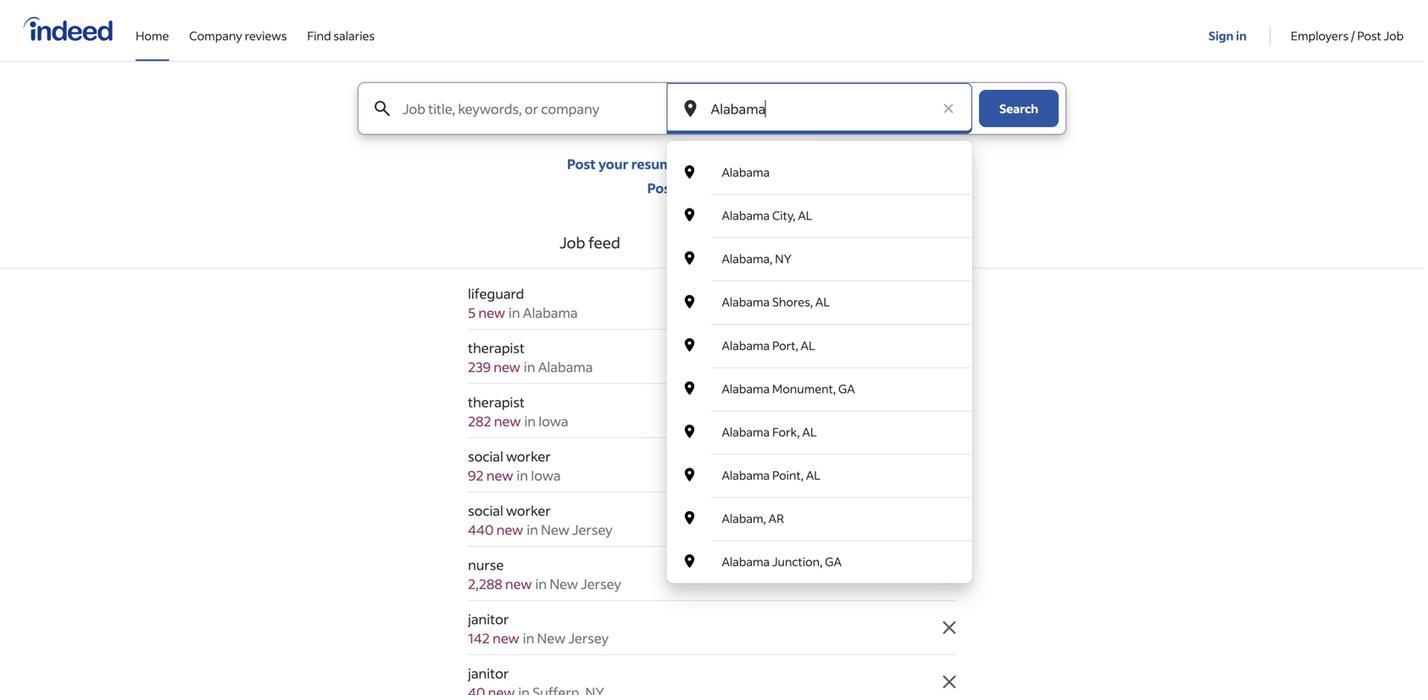 Task type: locate. For each thing, give the bounding box(es) containing it.
alabama for alabama point, al
[[722, 468, 770, 483]]

ga inside alabama monument, ga link
[[839, 381, 855, 396]]

therapist inside therapist 239 new in alabama
[[468, 339, 525, 356]]

new down nurse 2,288 new in new jersey
[[537, 629, 566, 647]]

post
[[1358, 28, 1382, 43], [567, 155, 596, 173], [648, 179, 676, 197]]

0 vertical spatial jersey
[[572, 521, 613, 538]]

job feed button
[[468, 217, 712, 268]]

440
[[468, 521, 494, 538]]

-
[[683, 155, 689, 173]]

therapist for 282
[[468, 393, 525, 411]]

239
[[468, 358, 491, 375]]

alabama city, al link
[[667, 193, 973, 237]]

alabama for alabama junction, ga
[[722, 554, 770, 570]]

employers
[[1291, 28, 1349, 43]]

janitor up 142
[[468, 610, 509, 628]]

worker
[[506, 448, 551, 465], [506, 502, 551, 519]]

Edit location text field
[[708, 83, 932, 134]]

therapist up 239
[[468, 339, 525, 356]]

main content containing recent searches
[[0, 82, 1425, 695]]

employers / post job link
[[1291, 0, 1404, 58]]

resume
[[631, 155, 680, 173]]

in up 'janitor 142 new in new jersey' at bottom
[[536, 575, 547, 593]]

worker inside social worker 92 new in iowa
[[506, 448, 551, 465]]

in up nurse 2,288 new in new jersey
[[527, 521, 538, 538]]

alabam,
[[722, 511, 766, 526]]

janitor for janitor 142 new in new jersey
[[468, 610, 509, 628]]

new
[[479, 304, 505, 321], [494, 358, 521, 375], [494, 412, 521, 430], [487, 467, 513, 484], [497, 521, 523, 538], [505, 575, 532, 593], [493, 629, 520, 647]]

post left your
[[567, 155, 596, 173]]

1 therapist from the top
[[468, 339, 525, 356]]

1 vertical spatial a
[[679, 179, 687, 197]]

post inside employers / post job link
[[1358, 28, 1382, 43]]

1 vertical spatial ga
[[825, 554, 842, 570]]

therapist up 282
[[468, 393, 525, 411]]

2 vertical spatial jersey
[[569, 629, 609, 647]]

therapist
[[468, 339, 525, 356], [468, 393, 525, 411]]

alabama monument, ga link
[[667, 367, 973, 410]]

seconds
[[805, 155, 857, 173]]

jersey
[[572, 521, 613, 538], [581, 575, 621, 593], [569, 629, 609, 647]]

on
[[713, 179, 729, 197]]

therapist 239 new in alabama
[[468, 339, 593, 375]]

junction,
[[772, 554, 823, 570]]

0 vertical spatial new
[[541, 521, 570, 538]]

alabama monument, ga
[[722, 381, 855, 396]]

new inside nurse 2,288 new in new jersey
[[550, 575, 578, 593]]

alabama for alabama fork, al
[[722, 424, 770, 440]]

social up "440"
[[468, 502, 504, 519]]

a
[[769, 155, 776, 173], [679, 179, 687, 197]]

al right point,
[[806, 468, 821, 483]]

delete recent search nurse image
[[940, 563, 960, 584]]

in right 142
[[523, 629, 534, 647]]

search suggestions list box
[[667, 151, 973, 583]]

al
[[798, 208, 813, 223], [816, 294, 830, 310], [801, 338, 816, 353], [803, 424, 817, 440], [806, 468, 821, 483]]

2 vertical spatial new
[[537, 629, 566, 647]]

1 vertical spatial therapist
[[468, 393, 525, 411]]

port,
[[772, 338, 799, 353]]

2 horizontal spatial post
[[1358, 28, 1382, 43]]

0 horizontal spatial job
[[560, 233, 585, 252]]

company
[[189, 28, 242, 43]]

jersey inside nurse 2,288 new in new jersey
[[581, 575, 621, 593]]

jersey up nurse 2,288 new in new jersey
[[572, 521, 613, 538]]

2 therapist from the top
[[468, 393, 525, 411]]

few
[[779, 155, 802, 173]]

1 vertical spatial iowa
[[531, 467, 561, 484]]

it
[[691, 155, 700, 173]]

1 vertical spatial jersey
[[581, 575, 621, 593]]

iowa up the social worker 440 new in new jersey
[[531, 467, 561, 484]]

new down lifeguard
[[479, 304, 505, 321]]

worker inside the social worker 440 new in new jersey
[[506, 502, 551, 519]]

sign in
[[1209, 28, 1247, 43]]

job left the feed
[[560, 233, 585, 252]]

2 vertical spatial post
[[648, 179, 676, 197]]

janitor down 142
[[468, 665, 509, 682]]

in up therapist 282 new in iowa
[[524, 358, 535, 375]]

ga for alabama monument, ga
[[839, 381, 855, 396]]

social worker 440 new in new jersey
[[468, 502, 613, 538]]

1 vertical spatial worker
[[506, 502, 551, 519]]

new right 2,288
[[505, 575, 532, 593]]

janitor
[[468, 610, 509, 628], [468, 665, 509, 682]]

al right fork,
[[803, 424, 817, 440]]

search
[[1000, 101, 1039, 116]]

in
[[1236, 28, 1247, 43], [509, 304, 520, 321], [524, 358, 535, 375], [524, 412, 536, 430], [517, 467, 528, 484], [527, 521, 538, 538], [536, 575, 547, 593], [523, 629, 534, 647]]

therapist inside therapist 282 new in iowa
[[468, 393, 525, 411]]

post right the /
[[1358, 28, 1382, 43]]

2 janitor from the top
[[468, 665, 509, 682]]

al right the port,
[[801, 338, 816, 353]]

tab list
[[0, 217, 1425, 269]]

0 vertical spatial therapist
[[468, 339, 525, 356]]

0 vertical spatial worker
[[506, 448, 551, 465]]

0 vertical spatial social
[[468, 448, 504, 465]]

2 social from the top
[[468, 502, 504, 519]]

a left job
[[679, 179, 687, 197]]

sign
[[1209, 28, 1234, 43]]

new up 'janitor 142 new in new jersey' at bottom
[[550, 575, 578, 593]]

142
[[468, 629, 490, 647]]

new
[[541, 521, 570, 538], [550, 575, 578, 593], [537, 629, 566, 647]]

al for alabama city, al
[[798, 208, 813, 223]]

social worker 92 new in iowa
[[468, 448, 561, 484]]

job
[[1384, 28, 1404, 43], [560, 233, 585, 252]]

1 janitor from the top
[[468, 610, 509, 628]]

new right 239
[[494, 358, 521, 375]]

salaries
[[334, 28, 375, 43]]

jersey down nurse 2,288 new in new jersey
[[569, 629, 609, 647]]

janitor inside 'janitor 142 new in new jersey'
[[468, 610, 509, 628]]

new inside lifeguard 5 new in alabama
[[479, 304, 505, 321]]

1 vertical spatial new
[[550, 575, 578, 593]]

ga inside alabama junction, ga "link"
[[825, 554, 842, 570]]

your
[[599, 155, 629, 173]]

1 vertical spatial janitor
[[468, 665, 509, 682]]

in right 92 on the left bottom of the page
[[517, 467, 528, 484]]

social inside the social worker 440 new in new jersey
[[468, 502, 504, 519]]

new right 92 on the left bottom of the page
[[487, 467, 513, 484]]

alabama point, al link
[[667, 453, 973, 497]]

0 vertical spatial iowa
[[539, 412, 569, 430]]

1 social from the top
[[468, 448, 504, 465]]

new inside 'janitor 142 new in new jersey'
[[537, 629, 566, 647]]

in down lifeguard
[[509, 304, 520, 321]]

new inside nurse 2,288 new in new jersey
[[505, 575, 532, 593]]

ga right monument,
[[839, 381, 855, 396]]

0 vertical spatial delete recent search janitor image
[[940, 618, 960, 638]]

al right shores,
[[816, 294, 830, 310]]

new inside social worker 92 new in iowa
[[487, 467, 513, 484]]

alabama inside therapist 239 new in alabama
[[538, 358, 593, 375]]

1 vertical spatial job
[[560, 233, 585, 252]]

social up 92 on the left bottom of the page
[[468, 448, 504, 465]]

company reviews link
[[189, 0, 287, 58]]

new for janitor 142 new in new jersey
[[493, 629, 520, 647]]

social for 92
[[468, 448, 504, 465]]

alabama junction, ga
[[722, 554, 842, 570]]

0 vertical spatial ga
[[839, 381, 855, 396]]

main content
[[0, 82, 1425, 695]]

1 worker from the top
[[506, 448, 551, 465]]

in inside lifeguard 5 new in alabama
[[509, 304, 520, 321]]

delete recent search therapist image
[[940, 401, 960, 421]]

jersey up 'janitor 142 new in new jersey' at bottom
[[581, 575, 621, 593]]

recent searches
[[775, 231, 894, 251]]

0 vertical spatial janitor
[[468, 610, 509, 628]]

2 worker from the top
[[506, 502, 551, 519]]

job inside job feed button
[[560, 233, 585, 252]]

find
[[307, 28, 331, 43]]

alabama for alabama city, al
[[722, 208, 770, 223]]

iowa
[[539, 412, 569, 430], [531, 467, 561, 484]]

social
[[468, 448, 504, 465], [468, 502, 504, 519]]

iowa up social worker 92 new in iowa
[[539, 412, 569, 430]]

in inside therapist 282 new in iowa
[[524, 412, 536, 430]]

social inside social worker 92 new in iowa
[[468, 448, 504, 465]]

new inside 'janitor 142 new in new jersey'
[[493, 629, 520, 647]]

5
[[468, 304, 476, 321]]

ga for alabama junction, ga
[[825, 554, 842, 570]]

al inside "link"
[[803, 424, 817, 440]]

0 vertical spatial job
[[1384, 28, 1404, 43]]

find salaries link
[[307, 0, 375, 58]]

jersey for nurse 2,288 new in new jersey
[[581, 575, 621, 593]]

janitor link
[[468, 663, 928, 695]]

iowa inside social worker 92 new in iowa
[[531, 467, 561, 484]]

jersey inside 'janitor 142 new in new jersey'
[[569, 629, 609, 647]]

alabama, ny link
[[667, 237, 973, 280]]

0 vertical spatial post
[[1358, 28, 1382, 43]]

0 horizontal spatial post
[[567, 155, 596, 173]]

new right 282
[[494, 412, 521, 430]]

takes
[[732, 155, 766, 173]]

1 vertical spatial social
[[468, 502, 504, 519]]

1 horizontal spatial job
[[1384, 28, 1404, 43]]

none search field containing search
[[344, 82, 1080, 583]]

job right the /
[[1384, 28, 1404, 43]]

reviews
[[245, 28, 287, 43]]

worker down social worker 92 new in iowa
[[506, 502, 551, 519]]

tab list containing recent searches
[[0, 217, 1425, 269]]

new right 142
[[493, 629, 520, 647]]

new inside therapist 239 new in alabama
[[494, 358, 521, 375]]

alabama for alabama monument, ga
[[722, 381, 770, 396]]

ga right junction,
[[825, 554, 842, 570]]

delete recent search janitor image
[[940, 618, 960, 638], [940, 672, 960, 692]]

ga
[[839, 381, 855, 396], [825, 554, 842, 570]]

0 vertical spatial a
[[769, 155, 776, 173]]

fork,
[[772, 424, 800, 440]]

indeed
[[732, 179, 777, 197]]

new right "440"
[[497, 521, 523, 538]]

1 vertical spatial delete recent search janitor image
[[940, 672, 960, 692]]

in up social worker 92 new in iowa
[[524, 412, 536, 430]]

new inside therapist 282 new in iowa
[[494, 412, 521, 430]]

al right city,
[[798, 208, 813, 223]]

new up nurse 2,288 new in new jersey
[[541, 521, 570, 538]]

None search field
[[344, 82, 1080, 583]]

alabama
[[722, 165, 770, 180], [722, 208, 770, 223], [722, 294, 770, 310], [523, 304, 578, 321], [722, 338, 770, 353], [538, 358, 593, 375], [722, 381, 770, 396], [722, 424, 770, 440], [722, 468, 770, 483], [722, 554, 770, 570]]

new for lifeguard 5 new in alabama
[[479, 304, 505, 321]]

0 horizontal spatial a
[[679, 179, 687, 197]]

worker down therapist 282 new in iowa
[[506, 448, 551, 465]]

1 vertical spatial post
[[567, 155, 596, 173]]

post a job on indeed link
[[648, 179, 777, 197]]

new for therapist 282 new in iowa
[[494, 412, 521, 430]]

none search field inside 'main content'
[[344, 82, 1080, 583]]

in inside social worker 92 new in iowa
[[517, 467, 528, 484]]

alabama junction, ga link
[[667, 540, 973, 583]]

a left few
[[769, 155, 776, 173]]

post down resume
[[648, 179, 676, 197]]

2,288
[[468, 575, 503, 593]]



Task type: vqa. For each thing, say whether or not it's contained in the screenshot.
Alabama Junction, GA link
yes



Task type: describe. For each thing, give the bounding box(es) containing it.
therapist for 239
[[468, 339, 525, 356]]

new for 2,288 new
[[550, 575, 578, 593]]

company reviews
[[189, 28, 287, 43]]

nurse 2,288 new in new jersey
[[468, 556, 621, 593]]

jersey inside the social worker 440 new in new jersey
[[572, 521, 613, 538]]

in inside nurse 2,288 new in new jersey
[[536, 575, 547, 593]]

only
[[703, 155, 730, 173]]

alabama, ny
[[722, 251, 792, 266]]

clear location input image
[[940, 100, 957, 117]]

al for alabama shores, al
[[816, 294, 830, 310]]

92
[[468, 467, 484, 484]]

new inside the social worker 440 new in new jersey
[[497, 521, 523, 538]]

1 horizontal spatial post
[[648, 179, 676, 197]]

sign in link
[[1209, 1, 1250, 59]]

ar
[[769, 511, 784, 526]]

alabama city, al
[[722, 208, 813, 223]]

monument,
[[772, 381, 836, 396]]

alabama fork, al
[[722, 424, 817, 440]]

lifeguard
[[468, 285, 524, 302]]

city,
[[772, 208, 796, 223]]

searches
[[829, 231, 894, 251]]

therapist 282 new in iowa
[[468, 393, 569, 430]]

alabama shores, al link
[[667, 280, 973, 323]]

alabama,
[[722, 251, 773, 266]]

in inside therapist 239 new in alabama
[[524, 358, 535, 375]]

search button
[[979, 90, 1059, 127]]

lifeguard 5 new in alabama
[[468, 285, 578, 321]]

recent searches button
[[712, 217, 956, 268]]

1 delete recent search janitor image from the top
[[940, 618, 960, 638]]

new for 142 new
[[537, 629, 566, 647]]

recent
[[775, 231, 826, 251]]

alabama for alabama port, al
[[722, 338, 770, 353]]

nurse
[[468, 556, 504, 573]]

alabama point, al
[[722, 468, 821, 483]]

worker for in iowa
[[506, 448, 551, 465]]

janitor for janitor
[[468, 665, 509, 682]]

1 horizontal spatial a
[[769, 155, 776, 173]]

al for alabama port, al
[[801, 338, 816, 353]]

alabama port, al
[[722, 338, 816, 353]]

alabama port, al link
[[667, 323, 973, 367]]

alabama for alabama
[[722, 165, 770, 180]]

social for 440
[[468, 502, 504, 519]]

feed
[[589, 233, 621, 252]]

al for alabama fork, al
[[803, 424, 817, 440]]

in right sign at the top of the page
[[1236, 28, 1247, 43]]

alabama inside lifeguard 5 new in alabama
[[523, 304, 578, 321]]

alabama for alabama shores, al
[[722, 294, 770, 310]]

point,
[[772, 468, 804, 483]]

282
[[468, 412, 491, 430]]

alabama shores, al
[[722, 294, 830, 310]]

jersey for janitor 142 new in new jersey
[[569, 629, 609, 647]]

alabama link
[[667, 151, 973, 193]]

search: Job title, keywords, or company text field
[[399, 83, 664, 134]]

employers / post job
[[1291, 28, 1404, 43]]

in inside the social worker 440 new in new jersey
[[527, 521, 538, 538]]

janitor 142 new in new jersey
[[468, 610, 609, 647]]

2 delete recent search janitor image from the top
[[940, 672, 960, 692]]

iowa inside therapist 282 new in iowa
[[539, 412, 569, 430]]

home link
[[136, 0, 169, 58]]

in inside 'janitor 142 new in new jersey'
[[523, 629, 534, 647]]

job
[[689, 179, 710, 197]]

home
[[136, 28, 169, 43]]

al for alabama point, al
[[806, 468, 821, 483]]

job inside employers / post job link
[[1384, 28, 1404, 43]]

shores,
[[772, 294, 813, 310]]

post your resume - it only takes a few seconds post a job on indeed
[[567, 155, 857, 197]]

new for therapist 239 new in alabama
[[494, 358, 521, 375]]

/
[[1351, 28, 1355, 43]]

post your resume link
[[567, 155, 680, 173]]

alabam, ar link
[[667, 497, 973, 540]]

alabam, ar
[[722, 511, 784, 526]]

worker for in new jersey
[[506, 502, 551, 519]]

new for nurse 2,288 new in new jersey
[[505, 575, 532, 593]]

new inside the social worker 440 new in new jersey
[[541, 521, 570, 538]]

job feed
[[560, 233, 621, 252]]

ny
[[775, 251, 792, 266]]

find salaries
[[307, 28, 375, 43]]

alabama fork, al link
[[667, 410, 973, 453]]



